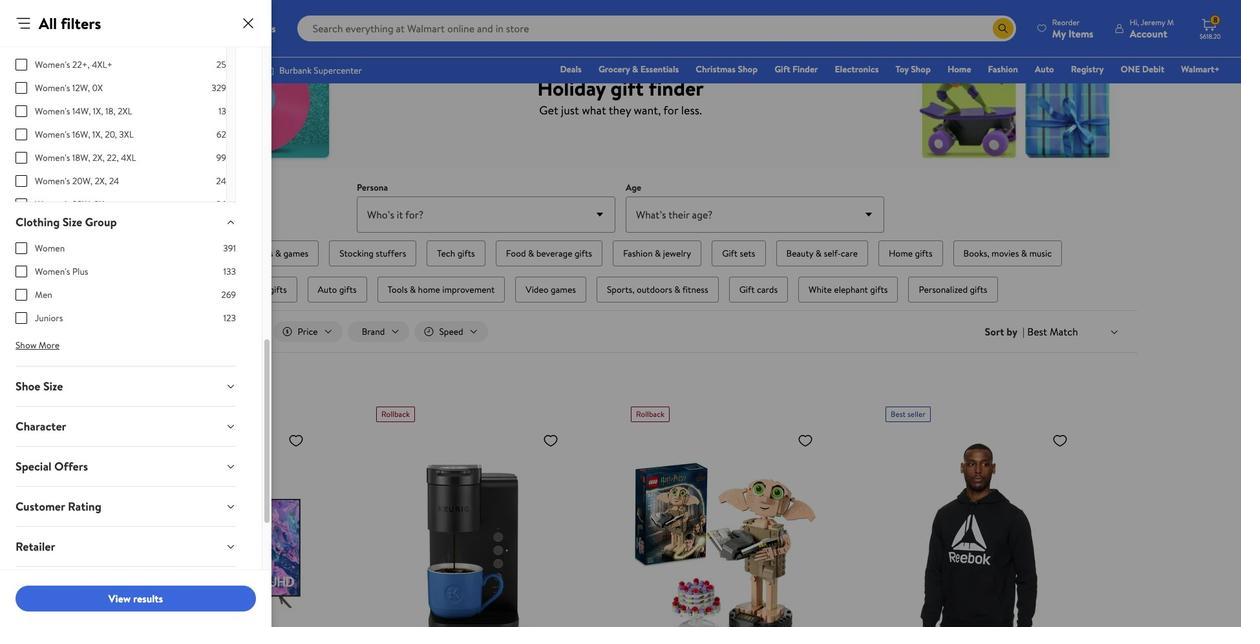 Task type: vqa. For each thing, say whether or not it's contained in the screenshot.


Task type: describe. For each thing, give the bounding box(es) containing it.
legal information image
[[251, 392, 262, 402]]

& left music
[[1021, 247, 1027, 260]]

men
[[35, 288, 52, 301]]

tech gifts button
[[427, 241, 485, 266]]

add to favorites list, reebok men's delta logo hoodie, sizes s-3xl image
[[1053, 433, 1068, 449]]

gift
[[611, 73, 644, 102]]

tech gifts list item
[[424, 238, 488, 269]]

gift for gift sets
[[722, 247, 738, 260]]

sort by |
[[985, 325, 1025, 339]]

toy shop
[[896, 63, 931, 76]]

deals
[[560, 63, 582, 76]]

finder for gift finder
[[793, 63, 818, 76]]

food & beverage gifts button
[[496, 241, 603, 266]]

customer
[[16, 499, 65, 515]]

gift cards list item
[[727, 274, 791, 305]]

beauty & self-care list item
[[774, 238, 871, 269]]

size for shoe
[[43, 378, 63, 394]]

retailer
[[16, 539, 55, 555]]

134
[[213, 35, 226, 48]]

finder
[[649, 73, 704, 102]]

home gifts
[[889, 247, 933, 260]]

tools & home improvement list item
[[375, 274, 508, 305]]

gift finder link
[[769, 62, 824, 76]]

jewelry
[[663, 247, 691, 260]]

women's 20, 3xl
[[35, 35, 101, 48]]

gift finder (1000+)
[[119, 363, 219, 380]]

1x, for 20,
[[92, 128, 103, 141]]

add to favorites list, keurig k-express essentials single serve k-cup pod coffee maker, black image
[[543, 433, 559, 449]]

holiday
[[537, 73, 606, 102]]

women's 22w, 3x
[[35, 198, 104, 211]]

1x, for 18,
[[93, 105, 103, 118]]

christmas shop
[[696, 63, 758, 76]]

retailer button
[[5, 527, 246, 566]]

toy shop link
[[890, 62, 937, 76]]

online
[[219, 390, 246, 404]]

fashion link
[[983, 62, 1024, 76]]

& for beauty & self-care
[[816, 247, 822, 260]]

1 vertical spatial 20,
[[105, 128, 117, 141]]

sports,
[[607, 283, 635, 296]]

food
[[506, 247, 526, 260]]

gifts inside 'list item'
[[870, 283, 888, 296]]

gifts right beverage
[[575, 247, 592, 260]]

shop for christmas shop
[[738, 63, 758, 76]]

women's for women's 18w, 2x, 22, 4xl
[[35, 151, 70, 164]]

329
[[212, 81, 226, 94]]

women's 20w, 2x, 24
[[35, 175, 119, 188]]

essentials
[[641, 63, 679, 76]]

2x, for 18w,
[[92, 151, 105, 164]]

customer rating
[[16, 499, 101, 515]]

all
[[39, 12, 57, 34]]

women's plus
[[35, 265, 88, 278]]

0 horizontal spatial 3xl
[[87, 35, 101, 48]]

rollback for keurig k-express essentials single serve k-cup pod coffee maker, black image
[[381, 409, 410, 420]]

get
[[539, 102, 558, 118]]

food & beverage gifts
[[506, 247, 592, 260]]

electronics
[[835, 63, 879, 76]]

gifting button
[[5, 567, 246, 606]]

plus
[[72, 265, 88, 278]]

beauty & self-care button
[[776, 241, 868, 266]]

toys & games list item
[[243, 238, 322, 269]]

women's for women's 22w, 3x
[[35, 198, 70, 211]]

home for home
[[948, 63, 972, 76]]

fashion for fashion
[[988, 63, 1018, 76]]

juniors
[[35, 312, 63, 325]]

beverage
[[536, 247, 573, 260]]

walmart image
[[21, 18, 105, 39]]

keurig k-express essentials single serve k-cup pod coffee maker, black image
[[376, 427, 564, 627]]

personalized
[[919, 283, 968, 296]]

clothing size group button
[[5, 202, 246, 242]]

0 horizontal spatial 20,
[[72, 35, 84, 48]]

sports, outdoors & fitness list item
[[594, 274, 721, 305]]

women's for women's 20, 3xl
[[35, 35, 70, 48]]

for
[[664, 102, 679, 118]]

age
[[626, 181, 642, 194]]

women's 22+, 4xl+
[[35, 58, 112, 71]]

more
[[39, 339, 60, 352]]

offers
[[54, 458, 88, 475]]

toy
[[896, 63, 909, 76]]

show
[[16, 339, 37, 352]]

books, movies & music button
[[953, 241, 1062, 266]]

lego harry potter dobby the house-elf building toy set, makes a great birthday and christmas gift, authentically detailed build and display model of a beloved character, 76421 image
[[631, 427, 819, 627]]

& inside 'button'
[[674, 283, 681, 296]]

results
[[133, 591, 163, 606]]

12w,
[[72, 81, 90, 94]]

gift for gift cards
[[739, 283, 755, 296]]

gift sets list item
[[709, 238, 768, 269]]

close panel image
[[241, 16, 256, 31]]

2x, for 20w,
[[95, 175, 107, 188]]

clothing
[[16, 214, 60, 230]]

special offers
[[16, 458, 88, 475]]

8
[[1214, 14, 1218, 25]]

auto for auto gifts
[[318, 283, 337, 296]]

women's 16w, 1x, 20, 3xl
[[35, 128, 134, 141]]

tech gifts
[[437, 247, 475, 260]]

1 24 from the left
[[109, 175, 119, 188]]

group
[[85, 214, 117, 230]]

auto gifts list item
[[305, 274, 370, 305]]

view results
[[109, 591, 163, 606]]

video games
[[526, 283, 576, 296]]

gifts for tech gifts
[[458, 247, 475, 260]]

all filters dialog
[[0, 0, 272, 627]]

home for home gifts
[[889, 247, 913, 260]]

fashion for fashion & jewelry
[[623, 247, 653, 260]]

elephant
[[834, 283, 868, 296]]

personalized gifts button
[[909, 277, 998, 303]]

fitness
[[683, 283, 708, 296]]

women's for women's 20w, 2x, 24
[[35, 175, 70, 188]]

debit
[[1143, 63, 1165, 76]]

home
[[418, 283, 440, 296]]

269
[[221, 288, 236, 301]]

& for grocery & essentials
[[632, 63, 638, 76]]

care
[[841, 247, 858, 260]]

food & beverage gifts list item
[[493, 238, 605, 269]]

top
[[189, 247, 203, 260]]

one debit
[[1121, 63, 1165, 76]]

music
[[1030, 247, 1052, 260]]

18w,
[[72, 151, 90, 164]]

& for tools & home improvement
[[410, 283, 416, 296]]

8 $618.20
[[1200, 14, 1221, 41]]

96
[[216, 198, 226, 211]]

gift cards button
[[729, 277, 788, 303]]

gifts for auto gifts
[[339, 283, 357, 296]]

holiday gift finder image
[[122, 28, 1120, 168]]

133
[[223, 265, 236, 278]]



Task type: locate. For each thing, give the bounding box(es) containing it.
tools
[[388, 283, 408, 296]]

gifts for personalized gifts
[[970, 283, 988, 296]]

they
[[609, 102, 631, 118]]

auto right fashion link
[[1035, 63, 1054, 76]]

home inside home gifts button
[[889, 247, 913, 260]]

gifts up 'personalized'
[[915, 247, 933, 260]]

rollback
[[381, 409, 410, 420], [636, 409, 665, 420]]

2 women's from the top
[[35, 58, 70, 71]]

women's for women's plus
[[35, 265, 70, 278]]

2x, right 20w,
[[95, 175, 107, 188]]

1 horizontal spatial 24
[[216, 175, 226, 188]]

rating
[[68, 499, 101, 515]]

group containing top picks
[[150, 238, 1091, 305]]

4 women's from the top
[[35, 105, 70, 118]]

games right video
[[551, 283, 576, 296]]

outdoors
[[637, 283, 672, 296]]

cards
[[757, 283, 778, 296]]

white elephant gifts
[[809, 283, 888, 296]]

0 horizontal spatial rollback
[[381, 409, 410, 420]]

movies
[[992, 247, 1019, 260]]

women's for women's 14w, 1x, 18, 2xl
[[35, 105, 70, 118]]

fashion left auto link
[[988, 63, 1018, 76]]

women's inside clothing size group group
[[35, 265, 70, 278]]

video
[[526, 283, 549, 296]]

& right grocery
[[632, 63, 638, 76]]

gifts right elephant
[[870, 283, 888, 296]]

clothing size group
[[16, 8, 236, 211]]

gift left sets
[[722, 247, 738, 260]]

women's 12w, 0x
[[35, 81, 103, 94]]

toys & games button
[[246, 241, 319, 266]]

1x, left 18,
[[93, 105, 103, 118]]

group
[[150, 238, 1091, 305]]

0 horizontal spatial auto
[[318, 283, 337, 296]]

0 vertical spatial home
[[948, 63, 972, 76]]

24
[[109, 175, 119, 188], [216, 175, 226, 188]]

gift up price
[[119, 363, 142, 380]]

clothing size group group
[[16, 242, 236, 335]]

& for fashion & jewelry
[[655, 247, 661, 260]]

shoe
[[16, 378, 40, 394]]

games
[[283, 247, 309, 260], [551, 283, 576, 296]]

white elephant gifts list item
[[796, 274, 901, 305]]

gift for gift finder
[[775, 63, 791, 76]]

1 vertical spatial 1x,
[[92, 128, 103, 141]]

gifts right pet
[[269, 283, 287, 296]]

1 vertical spatial home
[[889, 247, 913, 260]]

auto gifts
[[318, 283, 357, 296]]

seller
[[908, 409, 926, 420]]

14w,
[[72, 105, 91, 118]]

2x, left 22,
[[92, 151, 105, 164]]

& for food & beverage gifts
[[528, 247, 534, 260]]

women's down all on the left
[[35, 35, 70, 48]]

24 down 22,
[[109, 175, 119, 188]]

women's 18w, 2x, 22, 4xl
[[35, 151, 136, 164]]

beauty & self-care
[[787, 247, 858, 260]]

gifts for home gifts
[[915, 247, 933, 260]]

home inside home link
[[948, 63, 972, 76]]

0 vertical spatial 3xl
[[87, 35, 101, 48]]

filters
[[61, 12, 101, 34]]

1 vertical spatial 2x,
[[95, 175, 107, 188]]

0 vertical spatial auto
[[1035, 63, 1054, 76]]

walmart+
[[1182, 63, 1220, 76]]

gift right christmas shop
[[775, 63, 791, 76]]

20,
[[72, 35, 84, 48], [105, 128, 117, 141]]

women's down women
[[35, 265, 70, 278]]

books,
[[964, 247, 990, 260]]

22+,
[[72, 58, 90, 71]]

0 vertical spatial finder
[[793, 63, 818, 76]]

rollback for lego harry potter dobby the house-elf building toy set, makes a great birthday and christmas gift, authentically detailed build and display model of a beloved character, 76421 image
[[636, 409, 665, 420]]

samsung 43" class cu7000b crystal uhd 4k smart television un43cu7000bxza image
[[122, 427, 309, 627]]

& inside "list item"
[[275, 247, 281, 260]]

stocking stuffers button
[[329, 241, 417, 266]]

in-
[[223, 325, 234, 338]]

improvement
[[442, 283, 495, 296]]

size down women's 22w, 3x
[[62, 214, 82, 230]]

fashion left jewelry
[[623, 247, 653, 260]]

character
[[16, 418, 66, 434]]

gifting
[[16, 579, 52, 595]]

purchased
[[171, 390, 217, 404]]

6 women's from the top
[[35, 151, 70, 164]]

0 horizontal spatial games
[[283, 247, 309, 260]]

gifts right tech
[[458, 247, 475, 260]]

1 vertical spatial size
[[43, 378, 63, 394]]

personalized gifts
[[919, 283, 988, 296]]

view
[[109, 591, 131, 606]]

pet gifts
[[254, 283, 287, 296]]

women
[[35, 242, 65, 255]]

13
[[219, 105, 226, 118]]

women's for women's 22+, 4xl+
[[35, 58, 70, 71]]

& right food at the left
[[528, 247, 534, 260]]

& left jewelry
[[655, 247, 661, 260]]

0 horizontal spatial 24
[[109, 175, 119, 188]]

2 rollback from the left
[[636, 409, 665, 420]]

1 horizontal spatial auto
[[1035, 63, 1054, 76]]

5 women's from the top
[[35, 128, 70, 141]]

auto inside button
[[318, 283, 337, 296]]

gifts right 'personalized'
[[970, 283, 988, 296]]

8 women's from the top
[[35, 198, 70, 211]]

gifts inside list item
[[458, 247, 475, 260]]

|
[[1023, 325, 1025, 339]]

self-
[[824, 247, 841, 260]]

gift inside button
[[739, 283, 755, 296]]

stuffers
[[376, 247, 406, 260]]

1 women's from the top
[[35, 35, 70, 48]]

when
[[144, 390, 168, 404]]

25
[[216, 58, 226, 71]]

0 horizontal spatial shop
[[738, 63, 758, 76]]

2 24 from the left
[[216, 175, 226, 188]]

7 women's from the top
[[35, 175, 70, 188]]

home left fashion link
[[948, 63, 972, 76]]

3 women's from the top
[[35, 81, 70, 94]]

grocery & essentials link
[[593, 62, 685, 76]]

None checkbox
[[16, 59, 27, 70], [16, 82, 27, 94], [16, 105, 27, 117], [16, 129, 27, 140], [16, 152, 27, 164], [16, 198, 27, 210], [16, 242, 27, 254], [16, 312, 27, 324], [16, 59, 27, 70], [16, 82, 27, 94], [16, 105, 27, 117], [16, 129, 27, 140], [16, 152, 27, 164], [16, 198, 27, 210], [16, 242, 27, 254], [16, 312, 27, 324]]

what
[[582, 102, 606, 118]]

registry link
[[1065, 62, 1110, 76]]

Walmart Site-Wide search field
[[297, 16, 1016, 41]]

2xl
[[118, 105, 132, 118]]

pet gifts list item
[[241, 274, 300, 305]]

1x,
[[93, 105, 103, 118], [92, 128, 103, 141]]

women's left 18w,
[[35, 151, 70, 164]]

less.
[[681, 102, 702, 118]]

gift inside "link"
[[775, 63, 791, 76]]

video games button
[[516, 277, 586, 303]]

fashion inside button
[[623, 247, 653, 260]]

shop right toy
[[911, 63, 931, 76]]

9 women's from the top
[[35, 265, 70, 278]]

2x,
[[92, 151, 105, 164], [95, 175, 107, 188]]

customer rating button
[[5, 487, 246, 526]]

home gifts list item
[[876, 238, 946, 269]]

women's down women's 20, 3xl on the left of the page
[[35, 58, 70, 71]]

women's left 16w,
[[35, 128, 70, 141]]

women's 14w, 1x, 18, 2xl
[[35, 105, 132, 118]]

gift cards
[[739, 283, 778, 296]]

women's for women's 12w, 0x
[[35, 81, 70, 94]]

size right shoe
[[43, 378, 63, 394]]

gift inside 'button'
[[722, 247, 738, 260]]

None checkbox
[[16, 175, 27, 187], [16, 266, 27, 277], [16, 289, 27, 301], [16, 175, 27, 187], [16, 266, 27, 277], [16, 289, 27, 301]]

fashion & jewelry
[[623, 247, 691, 260]]

3x
[[94, 198, 104, 211]]

games inside button
[[551, 283, 576, 296]]

1 horizontal spatial games
[[551, 283, 576, 296]]

shop for toy shop
[[911, 63, 931, 76]]

1 vertical spatial 3xl
[[119, 128, 134, 141]]

women's
[[35, 35, 70, 48], [35, 58, 70, 71], [35, 81, 70, 94], [35, 105, 70, 118], [35, 128, 70, 141], [35, 151, 70, 164], [35, 175, 70, 188], [35, 198, 70, 211], [35, 265, 70, 278]]

toys
[[256, 247, 273, 260]]

women's up women's 22w, 3x
[[35, 175, 70, 188]]

& for toys & games
[[275, 247, 281, 260]]

20, down 18,
[[105, 128, 117, 141]]

size for clothing
[[62, 214, 82, 230]]

store
[[234, 325, 254, 338]]

& right 'tools'
[[410, 283, 416, 296]]

1 horizontal spatial shop
[[911, 63, 931, 76]]

in-store button
[[198, 321, 268, 342]]

0 vertical spatial 2x,
[[92, 151, 105, 164]]

white
[[809, 283, 832, 296]]

& left the self- at the right top
[[816, 247, 822, 260]]

$618.20
[[1200, 32, 1221, 41]]

gifts for pet gifts
[[269, 283, 287, 296]]

sports, outdoors & fitness button
[[597, 277, 719, 303]]

3xl down filters
[[87, 35, 101, 48]]

gift for gift finder (1000+)
[[119, 363, 142, 380]]

sort and filter section element
[[103, 311, 1138, 352]]

special
[[16, 458, 52, 475]]

show more button
[[5, 335, 70, 356]]

finder left electronics
[[793, 63, 818, 76]]

picks
[[205, 247, 225, 260]]

top picks list item
[[176, 238, 238, 269]]

1 horizontal spatial 3xl
[[119, 128, 134, 141]]

18,
[[105, 105, 116, 118]]

1 shop from the left
[[738, 63, 758, 76]]

& left 'fitness'
[[674, 283, 681, 296]]

sports, outdoors & fitness
[[607, 283, 708, 296]]

finder inside "link"
[[793, 63, 818, 76]]

auto right pet gifts list item
[[318, 283, 337, 296]]

games inside button
[[283, 247, 309, 260]]

24 up 96
[[216, 175, 226, 188]]

20, down filters
[[72, 35, 84, 48]]

shop right christmas
[[738, 63, 758, 76]]

1 horizontal spatial rollback
[[636, 409, 665, 420]]

gifts down stocking
[[339, 283, 357, 296]]

games right the toys
[[283, 247, 309, 260]]

1x, right 16w,
[[92, 128, 103, 141]]

personalized gifts list item
[[906, 274, 1001, 305]]

22,
[[107, 151, 119, 164]]

women's for women's 16w, 1x, 20, 3xl
[[35, 128, 70, 141]]

0 vertical spatial 20,
[[72, 35, 84, 48]]

want,
[[634, 102, 661, 118]]

add to favorites list, lego harry potter dobby the house-elf building toy set, makes a great birthday and christmas gift, authentically detailed build and display model of a beloved character, 76421 image
[[798, 433, 813, 449]]

home link
[[942, 62, 977, 76]]

1 vertical spatial fashion
[[623, 247, 653, 260]]

0 vertical spatial fashion
[[988, 63, 1018, 76]]

1 rollback from the left
[[381, 409, 410, 420]]

0 horizontal spatial home
[[889, 247, 913, 260]]

finder for gift finder (1000+)
[[145, 363, 181, 380]]

3xl down 2xl
[[119, 128, 134, 141]]

one
[[1121, 63, 1140, 76]]

price
[[119, 390, 142, 404]]

reebok men's delta logo hoodie, sizes s-3xl image
[[886, 427, 1073, 627]]

1 vertical spatial games
[[551, 283, 576, 296]]

christmas shop link
[[690, 62, 764, 76]]

women's up clothing size group
[[35, 198, 70, 211]]

tools & home improvement button
[[377, 277, 505, 303]]

finder up when
[[145, 363, 181, 380]]

gift left cards
[[739, 283, 755, 296]]

1 horizontal spatial fashion
[[988, 63, 1018, 76]]

persona
[[357, 181, 388, 194]]

home right 'care'
[[889, 247, 913, 260]]

1 horizontal spatial 20,
[[105, 128, 117, 141]]

gifts inside button
[[915, 247, 933, 260]]

stocking stuffers list item
[[327, 238, 419, 269]]

0 vertical spatial games
[[283, 247, 309, 260]]

Search search field
[[297, 16, 1016, 41]]

& right the toys
[[275, 247, 281, 260]]

registry
[[1071, 63, 1104, 76]]

beauty
[[787, 247, 814, 260]]

shoe size button
[[5, 367, 246, 406]]

0 horizontal spatial finder
[[145, 363, 181, 380]]

auto for auto
[[1035, 63, 1054, 76]]

0 horizontal spatial fashion
[[623, 247, 653, 260]]

auto gifts button
[[307, 277, 367, 303]]

add to favorites list, samsung 43" class cu7000b crystal uhd 4k smart television un43cu7000bxza image
[[288, 433, 304, 449]]

video games list item
[[513, 274, 589, 305]]

gifts inside button
[[970, 283, 988, 296]]

fashion & jewelry list item
[[610, 238, 704, 269]]

0 vertical spatial size
[[62, 214, 82, 230]]

in-store
[[223, 325, 254, 338]]

stocking
[[340, 247, 374, 260]]

1 horizontal spatial home
[[948, 63, 972, 76]]

women's down women's 12w, 0x
[[35, 105, 70, 118]]

shoe size
[[16, 378, 63, 394]]

2 shop from the left
[[911, 63, 931, 76]]

0 vertical spatial 1x,
[[93, 105, 103, 118]]

best seller
[[891, 409, 926, 420]]

1 vertical spatial auto
[[318, 283, 337, 296]]

123
[[223, 312, 236, 325]]

1 vertical spatial finder
[[145, 363, 181, 380]]

1 horizontal spatial finder
[[793, 63, 818, 76]]

books, movies & music list item
[[951, 238, 1065, 269]]

special offers button
[[5, 447, 246, 486]]

62
[[216, 128, 226, 141]]

women's left 12w,
[[35, 81, 70, 94]]

christmas
[[696, 63, 736, 76]]



